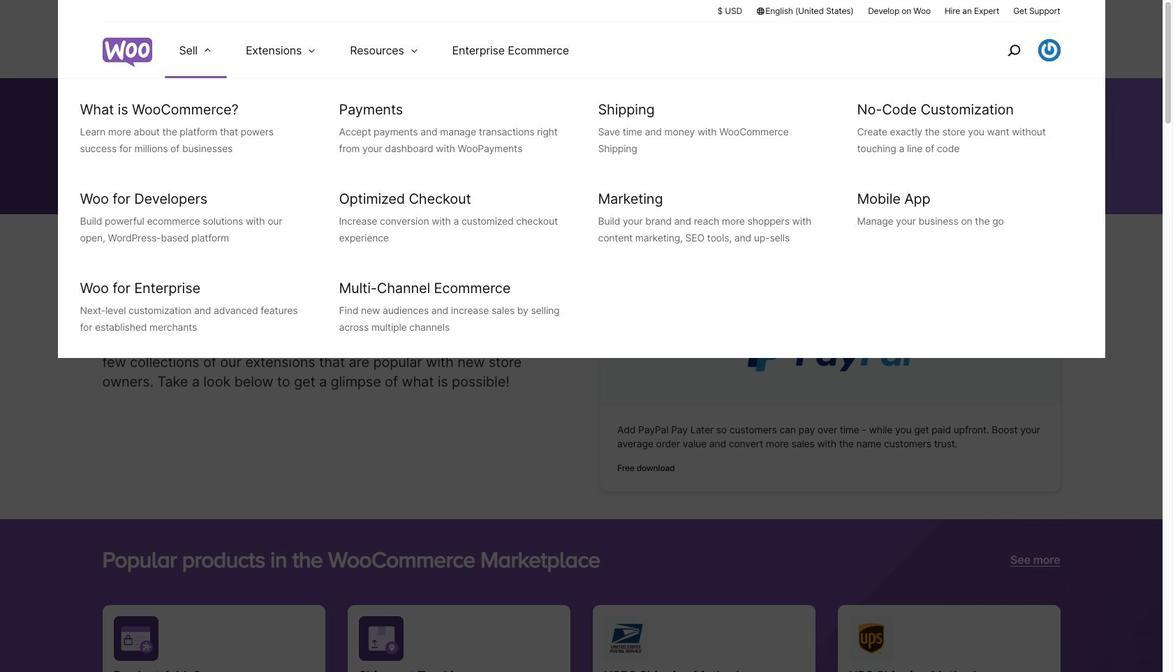 Task type: describe. For each thing, give the bounding box(es) containing it.
search image
[[1002, 39, 1025, 61]]



Task type: locate. For each thing, give the bounding box(es) containing it.
open account menu image
[[1038, 39, 1060, 61]]

service navigation menu element
[[977, 28, 1060, 73]]



